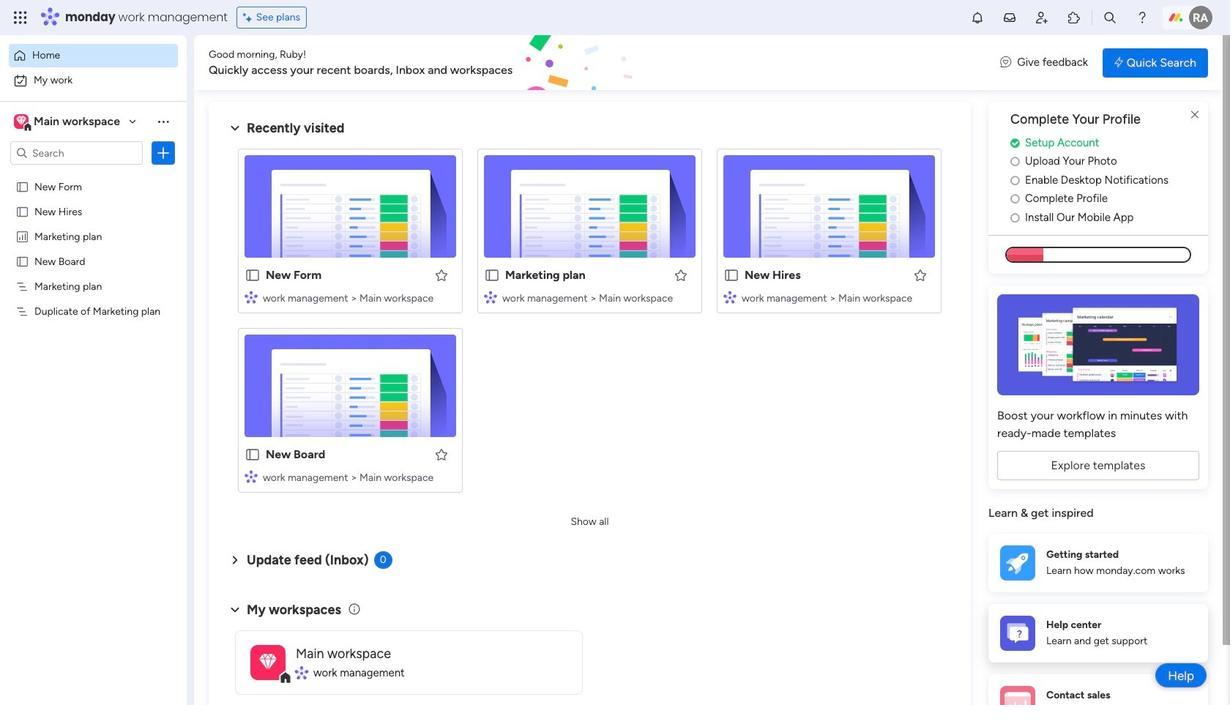 Task type: locate. For each thing, give the bounding box(es) containing it.
0 vertical spatial option
[[9, 44, 178, 67]]

public board image
[[15, 204, 29, 218], [245, 267, 261, 284], [245, 447, 261, 463]]

0 vertical spatial circle o image
[[1011, 156, 1020, 167]]

workspace selection element
[[14, 113, 122, 132]]

monday marketplace image
[[1067, 10, 1082, 25]]

2 vertical spatial public board image
[[245, 447, 261, 463]]

options image
[[156, 146, 171, 160]]

add to favorites image
[[674, 268, 689, 282], [914, 268, 928, 282], [434, 447, 449, 462]]

circle o image down circle o icon
[[1011, 212, 1020, 223]]

0 horizontal spatial add to favorites image
[[434, 447, 449, 462]]

ruby anderson image
[[1190, 6, 1213, 29]]

help center element
[[989, 604, 1209, 663]]

2 vertical spatial option
[[0, 173, 187, 176]]

quick search results list box
[[226, 137, 954, 511]]

add to favorites image
[[434, 268, 449, 282]]

public board image
[[15, 180, 29, 193], [15, 254, 29, 268], [484, 267, 500, 284], [724, 267, 740, 284]]

circle o image
[[1011, 156, 1020, 167], [1011, 175, 1020, 186], [1011, 212, 1020, 223]]

check circle image
[[1011, 138, 1020, 149]]

help image
[[1136, 10, 1150, 25]]

0 vertical spatial public board image
[[15, 204, 29, 218]]

public dashboard image
[[15, 229, 29, 243]]

workspace image
[[251, 645, 286, 680], [260, 650, 277, 676]]

circle o image
[[1011, 194, 1020, 205]]

1 horizontal spatial add to favorites image
[[674, 268, 689, 282]]

workspace image
[[14, 114, 29, 130], [16, 114, 26, 130]]

contact sales element
[[989, 675, 1209, 706]]

1 vertical spatial circle o image
[[1011, 175, 1020, 186]]

2 circle o image from the top
[[1011, 175, 1020, 186]]

list box
[[0, 171, 187, 521]]

update feed image
[[1003, 10, 1018, 25]]

2 vertical spatial circle o image
[[1011, 212, 1020, 223]]

option
[[9, 44, 178, 67], [9, 69, 178, 92], [0, 173, 187, 176]]

circle o image up circle o icon
[[1011, 175, 1020, 186]]

v2 user feedback image
[[1001, 54, 1012, 71]]

circle o image down check circle icon
[[1011, 156, 1020, 167]]

dapulse x slim image
[[1187, 106, 1205, 124]]

open update feed (inbox) image
[[226, 552, 244, 569]]

1 vertical spatial option
[[9, 69, 178, 92]]

1 circle o image from the top
[[1011, 156, 1020, 167]]

3 circle o image from the top
[[1011, 212, 1020, 223]]

getting started element
[[989, 534, 1209, 593]]



Task type: vqa. For each thing, say whether or not it's contained in the screenshot.
the 2 icon in the top of the page
no



Task type: describe. For each thing, give the bounding box(es) containing it.
1 workspace image from the left
[[14, 114, 29, 130]]

0 element
[[374, 552, 392, 569]]

templates image image
[[1002, 295, 1196, 396]]

close my workspaces image
[[226, 601, 244, 619]]

1 vertical spatial public board image
[[245, 267, 261, 284]]

see plans image
[[243, 10, 256, 26]]

2 horizontal spatial add to favorites image
[[914, 268, 928, 282]]

invite members image
[[1035, 10, 1050, 25]]

Search in workspace field
[[31, 145, 122, 162]]

workspace options image
[[156, 114, 171, 129]]

2 workspace image from the left
[[16, 114, 26, 130]]

search everything image
[[1103, 10, 1118, 25]]

v2 bolt switch image
[[1115, 55, 1124, 71]]

select product image
[[13, 10, 28, 25]]

close recently visited image
[[226, 119, 244, 137]]

notifications image
[[971, 10, 985, 25]]



